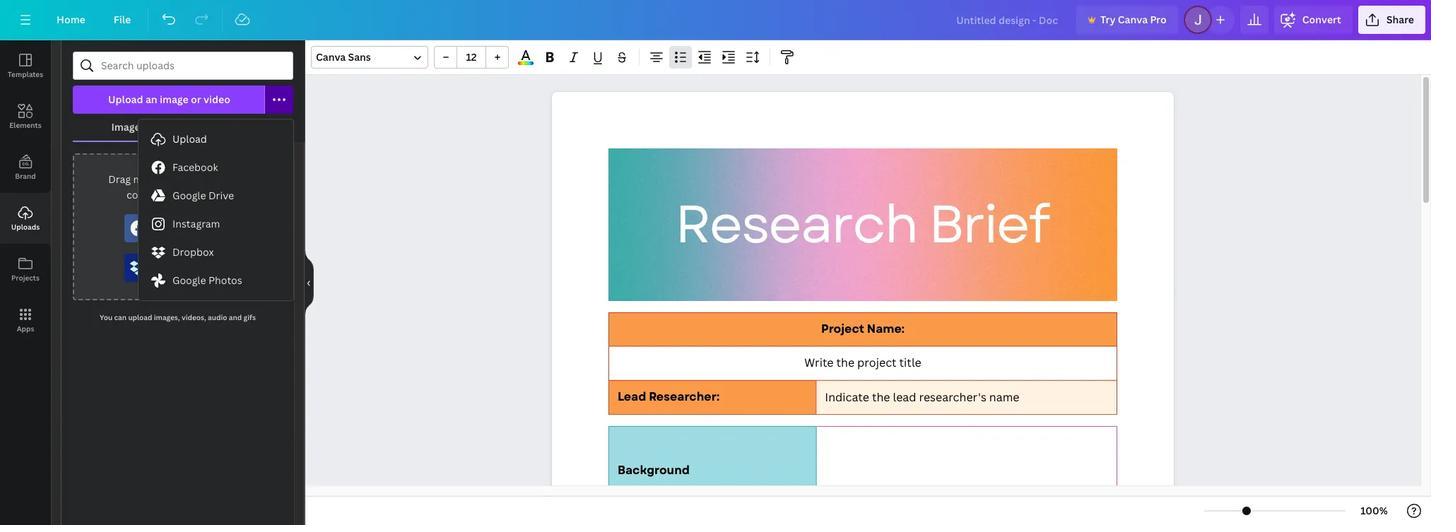 Task type: describe. For each thing, give the bounding box(es) containing it.
or inside drag media here to upload or connect an account...
[[237, 172, 247, 186]]

home
[[57, 13, 85, 26]]

color range image
[[518, 62, 534, 65]]

research brief
[[675, 186, 1049, 263]]

canva sans
[[316, 50, 371, 64]]

research
[[675, 186, 918, 263]]

canva inside button
[[1118, 13, 1148, 26]]

videos,
[[182, 312, 206, 322]]

drive
[[208, 189, 234, 202]]

upload inside drag media here to upload or connect an account...
[[201, 172, 235, 186]]

images button
[[73, 114, 184, 141]]

you can upload images, videos, audio and gifs
[[100, 312, 256, 322]]

video
[[204, 93, 230, 106]]

templates
[[8, 69, 43, 79]]

share
[[1387, 13, 1414, 26]]

uploads
[[11, 222, 40, 232]]

videos
[[222, 120, 255, 134]]

hide image
[[305, 249, 314, 317]]

uploads button
[[0, 193, 51, 244]]

images
[[111, 120, 145, 134]]

facebook
[[172, 160, 218, 174]]

0 horizontal spatial upload
[[128, 312, 152, 322]]

try canva pro button
[[1077, 6, 1178, 34]]

instagram
[[172, 217, 220, 230]]

here
[[165, 172, 186, 186]]

facebook button
[[139, 153, 293, 182]]

canva inside dropdown button
[[316, 50, 346, 64]]

share button
[[1359, 6, 1426, 34]]

google for google drive
[[172, 189, 206, 202]]

file button
[[102, 6, 142, 34]]

image
[[160, 93, 188, 106]]

google drive button
[[139, 182, 293, 210]]

convert
[[1303, 13, 1342, 26]]

or inside upload an image or video button
[[191, 93, 201, 106]]

upload button
[[139, 125, 293, 153]]

to
[[189, 172, 199, 186]]

elements button
[[0, 91, 51, 142]]

apps button
[[0, 295, 51, 346]]

upload an image or video button
[[73, 86, 265, 114]]

home link
[[45, 6, 97, 34]]

upload an image or video
[[108, 93, 230, 106]]

drag media here to upload or connect an account...
[[108, 172, 247, 201]]

media
[[133, 172, 162, 186]]

Search uploads search field
[[101, 52, 284, 79]]

– – number field
[[462, 50, 481, 64]]

projects
[[11, 273, 40, 283]]

main menu bar
[[0, 0, 1431, 40]]

100%
[[1361, 504, 1388, 517]]

you
[[100, 312, 112, 322]]

gifs
[[244, 312, 256, 322]]

google photos
[[172, 274, 242, 287]]

side panel tab list
[[0, 40, 51, 346]]

brand
[[15, 171, 36, 181]]

try canva pro
[[1101, 13, 1167, 26]]

projects button
[[0, 244, 51, 295]]

elements
[[9, 120, 42, 130]]



Task type: vqa. For each thing, say whether or not it's contained in the screenshot.
Research
yes



Task type: locate. For each thing, give the bounding box(es) containing it.
account...
[[182, 188, 229, 201]]

instagram button
[[139, 210, 293, 238]]

1 vertical spatial an
[[168, 188, 180, 201]]

upload
[[108, 93, 143, 106], [172, 132, 207, 146]]

0 vertical spatial or
[[191, 93, 201, 106]]

google
[[172, 189, 206, 202], [172, 274, 206, 287]]

1 vertical spatial upload
[[172, 132, 207, 146]]

file
[[114, 13, 131, 26]]

0 vertical spatial canva
[[1118, 13, 1148, 26]]

upload for upload an image or video
[[108, 93, 143, 106]]

canva left sans
[[316, 50, 346, 64]]

upload right can
[[128, 312, 152, 322]]

and
[[229, 312, 242, 322]]

group
[[434, 46, 509, 69]]

1 vertical spatial or
[[237, 172, 247, 186]]

pro
[[1150, 13, 1167, 26]]

1 horizontal spatial canva
[[1118, 13, 1148, 26]]

apps
[[17, 324, 34, 334]]

sans
[[348, 50, 371, 64]]

google down to
[[172, 189, 206, 202]]

0 vertical spatial upload
[[201, 172, 235, 186]]

1 horizontal spatial upload
[[201, 172, 235, 186]]

google photos button
[[139, 266, 293, 295]]

photos
[[208, 274, 242, 287]]

upload
[[201, 172, 235, 186], [128, 312, 152, 322]]

1 horizontal spatial an
[[168, 188, 180, 201]]

dropbox
[[172, 245, 214, 259]]

upload inside 'button'
[[172, 132, 207, 146]]

videos button
[[184, 114, 293, 141]]

1 vertical spatial google
[[172, 274, 206, 287]]

upload up facebook
[[172, 132, 207, 146]]

0 horizontal spatial or
[[191, 93, 201, 106]]

an
[[146, 93, 157, 106], [168, 188, 180, 201]]

an down here
[[168, 188, 180, 201]]

an inside button
[[146, 93, 157, 106]]

upload up images
[[108, 93, 143, 106]]

100% button
[[1352, 500, 1398, 522]]

0 vertical spatial upload
[[108, 93, 143, 106]]

Design title text field
[[945, 6, 1071, 34]]

upload for upload
[[172, 132, 207, 146]]

0 vertical spatial google
[[172, 189, 206, 202]]

templates button
[[0, 40, 51, 91]]

1 vertical spatial canva
[[316, 50, 346, 64]]

drag
[[108, 172, 131, 186]]

google down dropbox
[[172, 274, 206, 287]]

can
[[114, 312, 127, 322]]

try
[[1101, 13, 1116, 26]]

canva
[[1118, 13, 1148, 26], [316, 50, 346, 64]]

1 google from the top
[[172, 189, 206, 202]]

1 vertical spatial upload
[[128, 312, 152, 322]]

audio
[[208, 312, 227, 322]]

menu
[[139, 119, 293, 300]]

google drive
[[172, 189, 234, 202]]

brand button
[[0, 142, 51, 193]]

2 google from the top
[[172, 274, 206, 287]]

dropbox button
[[139, 238, 293, 266]]

an inside drag media here to upload or connect an account...
[[168, 188, 180, 201]]

or
[[191, 93, 201, 106], [237, 172, 247, 186]]

upload inside button
[[108, 93, 143, 106]]

brief
[[929, 186, 1049, 263]]

0 vertical spatial an
[[146, 93, 157, 106]]

0 horizontal spatial canva
[[316, 50, 346, 64]]

Research Brief text field
[[552, 92, 1174, 525]]

canva sans button
[[311, 46, 428, 69]]

1 horizontal spatial or
[[237, 172, 247, 186]]

images,
[[154, 312, 180, 322]]

an left image
[[146, 93, 157, 106]]

menu containing upload
[[139, 119, 293, 300]]

1 horizontal spatial upload
[[172, 132, 207, 146]]

canva right try
[[1118, 13, 1148, 26]]

0 horizontal spatial an
[[146, 93, 157, 106]]

google for google photos
[[172, 274, 206, 287]]

connect
[[127, 188, 166, 201]]

upload up drive
[[201, 172, 235, 186]]

0 horizontal spatial upload
[[108, 93, 143, 106]]

convert button
[[1274, 6, 1353, 34]]



